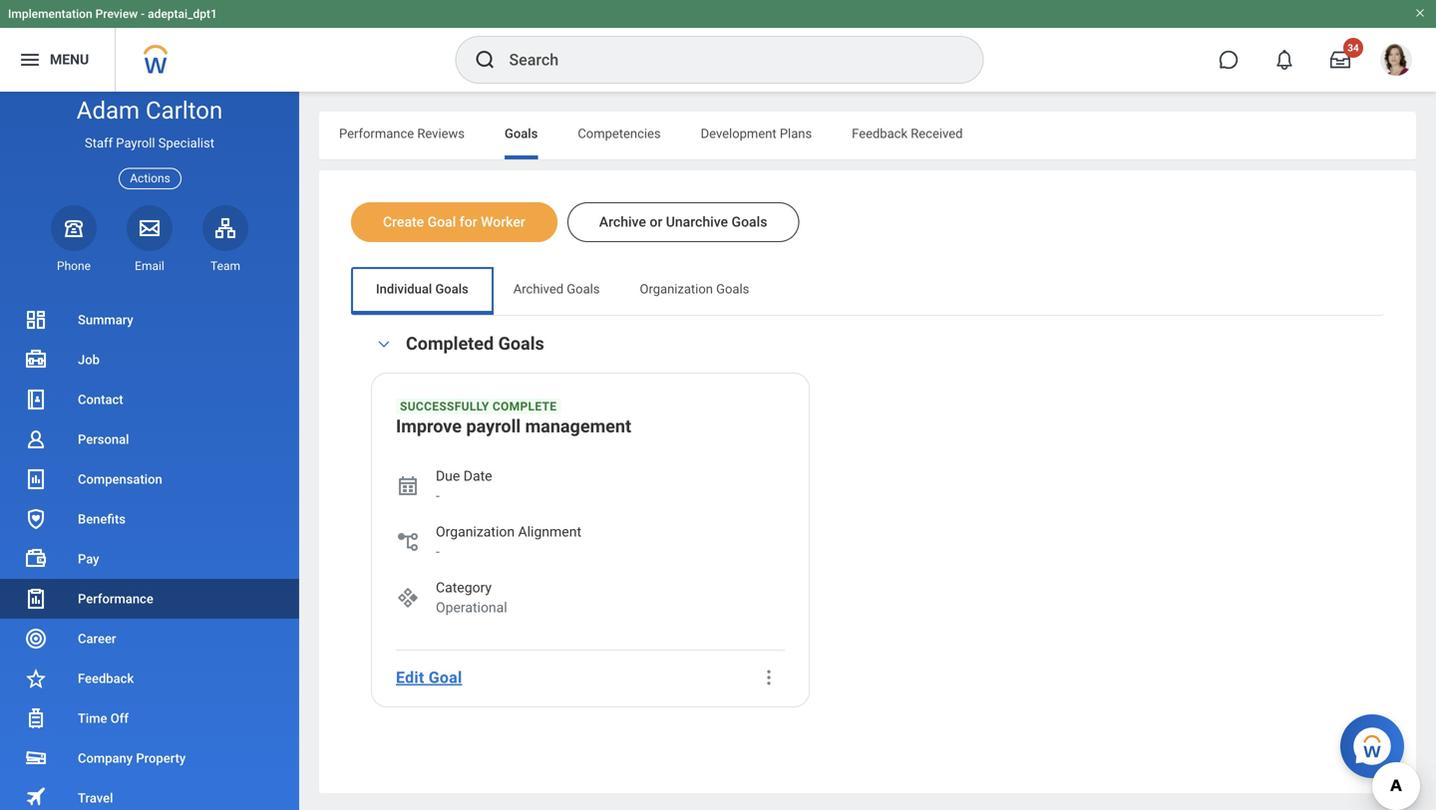 Task type: vqa. For each thing, say whether or not it's contained in the screenshot.
pay icon
yes



Task type: locate. For each thing, give the bounding box(es) containing it.
preview
[[95, 7, 138, 21]]

0 vertical spatial performance
[[339, 126, 414, 141]]

goal for create
[[428, 214, 456, 230]]

operational element
[[436, 598, 507, 618]]

contact image
[[24, 388, 48, 412]]

organization
[[640, 282, 713, 297], [436, 524, 515, 540]]

list containing summary
[[0, 300, 299, 811]]

performance up career
[[78, 592, 153, 607]]

list
[[0, 300, 299, 811]]

specialist
[[158, 136, 214, 151]]

operational
[[436, 600, 507, 616]]

company property
[[78, 752, 186, 767]]

goals right archived
[[567, 282, 600, 297]]

goals inside group
[[498, 334, 544, 355]]

goals for organization goals
[[716, 282, 749, 297]]

2 vertical spatial -
[[436, 544, 440, 560]]

goal
[[428, 214, 456, 230], [429, 669, 462, 688]]

development plans
[[701, 126, 812, 141]]

1 vertical spatial tab list
[[351, 267, 1384, 315]]

goal inside group
[[429, 669, 462, 688]]

0 vertical spatial organization
[[640, 282, 713, 297]]

0 horizontal spatial feedback
[[78, 672, 134, 687]]

Search Workday  search field
[[509, 38, 942, 82]]

performance inside tab list
[[339, 126, 414, 141]]

performance reviews
[[339, 126, 465, 141]]

due date -
[[436, 468, 492, 505]]

company property link
[[0, 739, 299, 779]]

archive
[[599, 214, 646, 230]]

organization inside tab list
[[640, 282, 713, 297]]

performance
[[339, 126, 414, 141], [78, 592, 153, 607]]

edit goal
[[396, 669, 462, 688]]

- inside "due date -"
[[436, 488, 440, 505]]

career
[[78, 632, 116, 647]]

summary link
[[0, 300, 299, 340]]

organization for organization goals
[[640, 282, 713, 297]]

1 vertical spatial -
[[436, 488, 440, 505]]

phone image
[[60, 216, 88, 240]]

pattern image
[[396, 586, 420, 610]]

feedback up 'time off'
[[78, 672, 134, 687]]

contact
[[78, 392, 123, 407]]

payroll
[[116, 136, 155, 151]]

0 vertical spatial goal
[[428, 214, 456, 230]]

travel
[[78, 791, 113, 806]]

job link
[[0, 340, 299, 380]]

plans
[[780, 126, 812, 141]]

organization down the archive or unarchive goals button
[[640, 282, 713, 297]]

menu
[[50, 51, 89, 68]]

tab list containing performance reviews
[[319, 112, 1416, 160]]

management
[[525, 416, 631, 437]]

adam
[[77, 96, 140, 125]]

1 vertical spatial feedback
[[78, 672, 134, 687]]

tab list for improve payroll management
[[351, 267, 1384, 315]]

organization down "due date -"
[[436, 524, 515, 540]]

organization alignment -
[[436, 524, 582, 560]]

successfully complete improve payroll management
[[396, 400, 631, 437]]

benefits
[[78, 512, 126, 527]]

1 vertical spatial goal
[[429, 669, 462, 688]]

feedback
[[852, 126, 908, 141], [78, 672, 134, 687]]

personal image
[[24, 428, 48, 452]]

performance image
[[24, 587, 48, 611]]

1 horizontal spatial feedback
[[852, 126, 908, 141]]

goals for completed goals
[[498, 334, 544, 355]]

create goal for worker button
[[351, 202, 557, 242]]

goals down unarchive
[[716, 282, 749, 297]]

- down the due
[[436, 488, 440, 505]]

goals inside button
[[732, 214, 767, 230]]

travel image
[[24, 785, 48, 809]]

time off image
[[24, 707, 48, 731]]

- inside the organization alignment -
[[436, 544, 440, 560]]

performance inside 'link'
[[78, 592, 153, 607]]

improve payroll management element
[[396, 415, 631, 443]]

feedback inside tab list
[[852, 126, 908, 141]]

category operational
[[436, 580, 507, 616]]

tab list containing individual goals
[[351, 267, 1384, 315]]

date
[[464, 468, 492, 485]]

- inside the menu banner
[[141, 7, 145, 21]]

phone
[[57, 259, 91, 273]]

unarchive
[[666, 214, 728, 230]]

create goal for worker
[[383, 214, 525, 230]]

company
[[78, 752, 133, 767]]

team link
[[202, 205, 248, 274]]

goals for individual goals
[[435, 282, 469, 297]]

- right the preview
[[141, 7, 145, 21]]

34 button
[[1319, 38, 1364, 82]]

performance left reviews
[[339, 126, 414, 141]]

0 vertical spatial feedback
[[852, 126, 908, 141]]

feedback inside list
[[78, 672, 134, 687]]

development
[[701, 126, 777, 141]]

0 vertical spatial -
[[141, 7, 145, 21]]

0 vertical spatial tab list
[[319, 112, 1416, 160]]

edit goal button
[[388, 658, 470, 698]]

goals right unarchive
[[732, 214, 767, 230]]

feedback link
[[0, 659, 299, 699]]

phone button
[[51, 205, 97, 274]]

-
[[141, 7, 145, 21], [436, 488, 440, 505], [436, 544, 440, 560]]

summary
[[78, 313, 133, 328]]

0 horizontal spatial organization
[[436, 524, 515, 540]]

0 horizontal spatial performance
[[78, 592, 153, 607]]

career link
[[0, 619, 299, 659]]

individual goals
[[376, 282, 469, 297]]

off
[[110, 712, 129, 727]]

1 horizontal spatial organization
[[640, 282, 713, 297]]

organization inside the organization alignment -
[[436, 524, 515, 540]]

staff payroll specialist
[[85, 136, 214, 151]]

1 vertical spatial organization
[[436, 524, 515, 540]]

goal right edit
[[429, 669, 462, 688]]

notifications large image
[[1275, 50, 1295, 70]]

- right hierarchy parent icon on the bottom left of the page
[[436, 544, 440, 560]]

tab list
[[319, 112, 1416, 160], [351, 267, 1384, 315]]

pay
[[78, 552, 99, 567]]

pay link
[[0, 540, 299, 580]]

goals right the individual
[[435, 282, 469, 297]]

feedback left the received
[[852, 126, 908, 141]]

goal left for
[[428, 214, 456, 230]]

feedback received
[[852, 126, 963, 141]]

chevron down image
[[372, 338, 396, 352]]

1 horizontal spatial performance
[[339, 126, 414, 141]]

goals
[[505, 126, 538, 141], [732, 214, 767, 230], [435, 282, 469, 297], [567, 282, 600, 297], [716, 282, 749, 297], [498, 334, 544, 355]]

1 vertical spatial performance
[[78, 592, 153, 607]]

property
[[136, 752, 186, 767]]

performance for performance
[[78, 592, 153, 607]]

time off link
[[0, 699, 299, 739]]

goals down archived
[[498, 334, 544, 355]]

travel link
[[0, 779, 299, 811]]

mail image
[[138, 216, 162, 240]]

compensation link
[[0, 460, 299, 500]]



Task type: describe. For each thing, give the bounding box(es) containing it.
job image
[[24, 348, 48, 372]]

reviews
[[417, 126, 465, 141]]

payroll
[[466, 416, 521, 437]]

email button
[[127, 205, 173, 274]]

archived
[[513, 282, 564, 297]]

job
[[78, 353, 100, 368]]

close environment banner image
[[1414, 7, 1426, 19]]

email
[[135, 259, 164, 273]]

tab list for archived goals
[[319, 112, 1416, 160]]

archived goals
[[513, 282, 600, 297]]

adam carlton
[[77, 96, 223, 125]]

view team image
[[213, 216, 237, 240]]

- for implementation
[[141, 7, 145, 21]]

actions button
[[119, 168, 181, 189]]

search image
[[473, 48, 497, 72]]

related actions vertical image
[[759, 668, 779, 688]]

goals for archived goals
[[567, 282, 600, 297]]

competencies
[[578, 126, 661, 141]]

improve
[[396, 416, 462, 437]]

carlton
[[146, 96, 223, 125]]

personal
[[78, 432, 129, 447]]

received
[[911, 126, 963, 141]]

goals right reviews
[[505, 126, 538, 141]]

feedback for feedback
[[78, 672, 134, 687]]

time off
[[78, 712, 129, 727]]

implementation
[[8, 7, 92, 21]]

alignment
[[518, 524, 582, 540]]

completed
[[406, 334, 494, 355]]

pay image
[[24, 548, 48, 572]]

completed goals button
[[406, 334, 544, 355]]

time
[[78, 712, 107, 727]]

compensation image
[[24, 468, 48, 492]]

feedback image
[[24, 667, 48, 691]]

archive or unarchive goals
[[599, 214, 767, 230]]

complete
[[493, 400, 557, 414]]

phone adam carlton element
[[51, 258, 97, 274]]

implementation preview -   adeptai_dpt1
[[8, 7, 217, 21]]

compensation
[[78, 472, 162, 487]]

summary image
[[24, 308, 48, 332]]

performance for performance reviews
[[339, 126, 414, 141]]

menu button
[[0, 28, 115, 92]]

completed goals group
[[371, 331, 1365, 708]]

edit
[[396, 669, 424, 688]]

due
[[436, 468, 460, 485]]

justify image
[[18, 48, 42, 72]]

organization for organization alignment -
[[436, 524, 515, 540]]

for
[[460, 214, 477, 230]]

team
[[210, 259, 240, 273]]

feedback for feedback received
[[852, 126, 908, 141]]

benefits link
[[0, 500, 299, 540]]

inbox large image
[[1331, 50, 1351, 70]]

contact link
[[0, 380, 299, 420]]

- for due
[[436, 488, 440, 505]]

personal link
[[0, 420, 299, 460]]

company property image
[[24, 747, 48, 771]]

completed goals
[[406, 334, 544, 355]]

menu banner
[[0, 0, 1436, 92]]

career image
[[24, 627, 48, 651]]

navigation pane region
[[0, 92, 299, 811]]

calendar alt image
[[396, 475, 420, 499]]

archive or unarchive goals button
[[567, 202, 799, 242]]

category
[[436, 580, 492, 596]]

email adam carlton element
[[127, 258, 173, 274]]

adeptai_dpt1
[[148, 7, 217, 21]]

create
[[383, 214, 424, 230]]

benefits image
[[24, 508, 48, 532]]

successfully
[[400, 400, 489, 414]]

actions
[[130, 172, 170, 186]]

worker
[[481, 214, 525, 230]]

34
[[1348, 42, 1359, 54]]

organization goals
[[640, 282, 749, 297]]

- for organization
[[436, 544, 440, 560]]

team adam carlton element
[[202, 258, 248, 274]]

staff
[[85, 136, 113, 151]]

hierarchy parent image
[[396, 530, 420, 554]]

or
[[650, 214, 663, 230]]

profile logan mcneil image
[[1380, 44, 1412, 80]]

individual
[[376, 282, 432, 297]]

goal for edit
[[429, 669, 462, 688]]

performance link
[[0, 580, 299, 619]]



